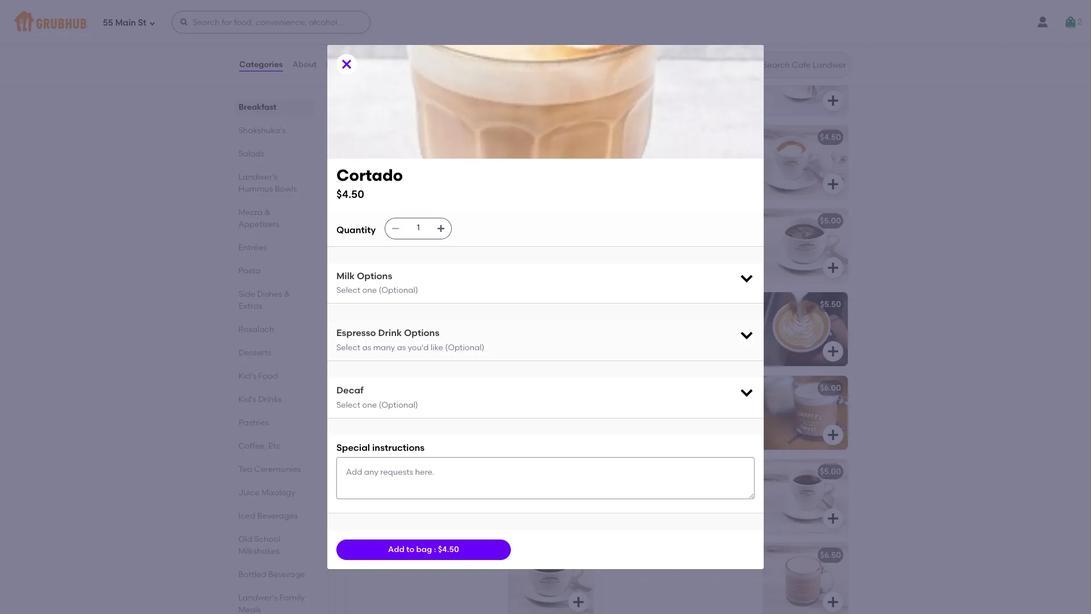 Task type: locate. For each thing, give the bounding box(es) containing it.
$6.00
[[820, 383, 842, 393]]

to
[[407, 545, 415, 554]]

1 vertical spatial cappuccino
[[355, 383, 403, 393]]

landwer's inside landwer's family meals
[[239, 593, 278, 603]]

quantity
[[337, 225, 376, 235]]

$5.00 button for latte large image
[[603, 459, 848, 533]]

appetizers
[[239, 219, 280, 229]]

espresso drink options select as many as you'd like (optional)
[[337, 328, 485, 353]]

1 horizontal spatial macchiato
[[610, 132, 652, 142]]

1 vertical spatial kid's
[[239, 395, 257, 404]]

2 landwer's from the top
[[239, 593, 278, 603]]

espresso for single
[[355, 49, 389, 59]]

espresso up the reviews
[[355, 49, 389, 59]]

1 horizontal spatial &
[[284, 289, 290, 299]]

side dishes & extras
[[239, 289, 290, 311]]

1 vertical spatial single
[[399, 132, 423, 142]]

coffee, down pastries on the bottom of page
[[239, 441, 267, 451]]

mezza & appetizers tab
[[239, 206, 310, 230]]

premade
[[673, 550, 709, 560]]

$5.00 for $5.00 button for "americano" image
[[820, 216, 842, 226]]

0 horizontal spatial &
[[265, 208, 271, 217]]

macchiato single
[[355, 132, 423, 142]]

Special instructions text field
[[337, 457, 755, 499]]

shakshuka's
[[239, 126, 286, 135]]

pasta tab
[[239, 265, 310, 277]]

0 horizontal spatial coffee,
[[239, 441, 267, 451]]

as left many
[[362, 343, 371, 353]]

(optional)
[[379, 286, 418, 295], [445, 343, 485, 353], [379, 400, 418, 410]]

0 horizontal spatial coffee
[[405, 550, 432, 560]]

coffee, etc up espresso single
[[346, 15, 412, 29]]

house blend coffee large - drip coffee
[[355, 550, 509, 560]]

one inside decaf select one (optional)
[[362, 400, 377, 410]]

0 vertical spatial options
[[357, 270, 393, 281]]

americano
[[355, 216, 398, 226]]

iced beverages tab
[[239, 510, 310, 522]]

1 horizontal spatial etc
[[393, 15, 412, 29]]

salads
[[239, 149, 265, 159]]

large for cappuccino large
[[405, 383, 428, 393]]

$5.00 for latte large image's $5.00 button
[[820, 467, 842, 477]]

etc up espresso single
[[393, 15, 412, 29]]

coffee, up espresso single
[[346, 15, 390, 29]]

(optional) inside milk options select one (optional)
[[379, 286, 418, 295]]

entrées tab
[[239, 242, 310, 254]]

svg image
[[149, 20, 156, 26], [340, 57, 354, 71], [572, 94, 586, 107], [827, 94, 840, 107], [391, 224, 400, 233], [437, 224, 446, 233], [827, 261, 840, 275], [739, 327, 755, 343], [572, 428, 586, 442], [827, 428, 840, 442], [827, 512, 840, 525], [572, 595, 586, 609]]

house blend coffee large - drip coffee button
[[348, 543, 594, 614]]

svg image inside 2 button
[[1065, 15, 1078, 29]]

$5.00 button for "americano" image
[[603, 209, 848, 283]]

0 vertical spatial $5.00 button
[[603, 209, 848, 283]]

2 select from the top
[[337, 343, 361, 353]]

bottled beverage tab
[[239, 569, 310, 581]]

macchiato
[[355, 132, 397, 142], [610, 132, 652, 142]]

meals
[[239, 605, 261, 614]]

cortado
[[337, 165, 403, 185], [355, 300, 388, 309]]

1 vertical spatial cortado
[[355, 300, 388, 309]]

0 horizontal spatial coffee, etc
[[239, 441, 281, 451]]

select inside decaf select one (optional)
[[337, 400, 361, 410]]

1 horizontal spatial coffee
[[482, 550, 509, 560]]

0 vertical spatial double
[[646, 49, 674, 59]]

food
[[259, 371, 278, 381]]

large for latte large
[[377, 467, 400, 477]]

1 one from the top
[[362, 286, 377, 295]]

2 one from the top
[[362, 400, 377, 410]]

coffee, inside tab
[[239, 441, 267, 451]]

espresso right $3.50
[[610, 49, 644, 59]]

milk options select one (optional)
[[337, 270, 418, 295]]

americano large image
[[763, 209, 848, 283]]

many
[[373, 343, 395, 353]]

(optional) right like on the left
[[445, 343, 485, 353]]

1 vertical spatial coffee,
[[239, 441, 267, 451]]

1 horizontal spatial coffee, etc
[[346, 15, 412, 29]]

0 horizontal spatial large
[[377, 467, 400, 477]]

svg image inside "main navigation" "navigation"
[[149, 20, 156, 26]]

macchiato double
[[610, 132, 682, 142]]

coffee left ":"
[[405, 550, 432, 560]]

0 vertical spatial select
[[337, 286, 361, 295]]

double
[[646, 49, 674, 59], [654, 132, 682, 142]]

coffee, etc tab
[[239, 440, 310, 452]]

0 vertical spatial one
[[362, 286, 377, 295]]

etc inside tab
[[269, 441, 281, 451]]

$4.50
[[821, 132, 842, 142], [337, 188, 364, 201], [566, 300, 587, 309], [438, 545, 459, 554]]

$5.00 button
[[603, 209, 848, 283], [603, 459, 848, 533]]

rosalach tab
[[239, 324, 310, 335]]

1 horizontal spatial as
[[397, 343, 406, 353]]

0 vertical spatial etc
[[393, 15, 412, 29]]

1 macchiato from the left
[[355, 132, 397, 142]]

cortado down milk options select one (optional) in the left top of the page
[[355, 300, 388, 309]]

cortado $4.50
[[337, 165, 403, 201]]

options inside milk options select one (optional)
[[357, 270, 393, 281]]

(optional) down cappuccino large
[[379, 400, 418, 410]]

2 as from the left
[[397, 343, 406, 353]]

macchiato up cortado $4.50 at top left
[[355, 132, 397, 142]]

landwer's hummus bowls
[[239, 172, 297, 194]]

bottled
[[239, 570, 267, 579]]

house blend coffee - drip coffee image
[[763, 459, 848, 533]]

2 horizontal spatial large
[[434, 550, 456, 560]]

large left - in the bottom left of the page
[[434, 550, 456, 560]]

espresso single
[[355, 49, 415, 59]]

side dishes & extras tab
[[239, 288, 310, 312]]

large right "latte"
[[377, 467, 400, 477]]

0 vertical spatial single
[[391, 49, 415, 59]]

options up you'd
[[404, 328, 440, 339]]

dishes
[[257, 289, 282, 299]]

latte large
[[355, 467, 400, 477]]

landwer's family meals tab
[[239, 592, 310, 614]]

0 horizontal spatial cappuccino
[[355, 383, 403, 393]]

options inside the espresso drink options select as many as you'd like (optional)
[[404, 328, 440, 339]]

3 select from the top
[[337, 400, 361, 410]]

1 $5.00 from the top
[[820, 216, 842, 226]]

2 vertical spatial (optional)
[[379, 400, 418, 410]]

tea ceremonies tab
[[239, 463, 310, 475]]

1 vertical spatial select
[[337, 343, 361, 353]]

options right milk
[[357, 270, 393, 281]]

&
[[265, 208, 271, 217], [284, 289, 290, 299]]

mocha (already premade with whole milk)
[[610, 550, 774, 560]]

2 kid's from the top
[[239, 395, 257, 404]]

1 $5.00 button from the top
[[603, 209, 848, 283]]

$6.50
[[821, 550, 842, 560]]

select down milk
[[337, 286, 361, 295]]

large inside button
[[377, 467, 400, 477]]

0 horizontal spatial macchiato
[[355, 132, 397, 142]]

large down you'd
[[405, 383, 428, 393]]

2 button
[[1065, 12, 1083, 32]]

1 horizontal spatial cappuccino
[[610, 300, 658, 309]]

landwer's inside landwer's hummus bowls
[[239, 172, 278, 182]]

1 vertical spatial coffee, etc
[[239, 441, 281, 451]]

(optional) inside the espresso drink options select as many as you'd like (optional)
[[445, 343, 485, 353]]

coffee right drip
[[482, 550, 509, 560]]

1 vertical spatial $5.00 button
[[603, 459, 848, 533]]

landwer's up meals
[[239, 593, 278, 603]]

1 horizontal spatial options
[[404, 328, 440, 339]]

juice mixology
[[239, 488, 296, 498]]

select
[[337, 286, 361, 295], [337, 343, 361, 353], [337, 400, 361, 410]]

breakfast
[[239, 102, 277, 112]]

espresso up many
[[337, 328, 376, 339]]

juice mixology tab
[[239, 487, 310, 499]]

55 main st
[[103, 17, 147, 28]]

1 select from the top
[[337, 286, 361, 295]]

2 $5.00 from the top
[[820, 467, 842, 477]]

kid's food tab
[[239, 370, 310, 382]]

0 vertical spatial cortado
[[337, 165, 403, 185]]

coffee, etc down pastries on the bottom of page
[[239, 441, 281, 451]]

one
[[362, 286, 377, 295], [362, 400, 377, 410]]

latte large button
[[348, 459, 594, 533]]

2 vertical spatial large
[[434, 550, 456, 560]]

large
[[405, 383, 428, 393], [377, 467, 400, 477], [434, 550, 456, 560]]

cappuccino inside button
[[355, 383, 403, 393]]

1 vertical spatial etc
[[269, 441, 281, 451]]

latte
[[355, 467, 375, 477]]

& right dishes
[[284, 289, 290, 299]]

landwer's hummus bowls tab
[[239, 171, 310, 195]]

select inside milk options select one (optional)
[[337, 286, 361, 295]]

0 vertical spatial landwer's
[[239, 172, 278, 182]]

kid's food
[[239, 371, 278, 381]]

svg image
[[1065, 15, 1078, 29], [179, 18, 189, 27], [827, 177, 840, 191], [572, 261, 586, 275], [739, 270, 755, 286], [827, 345, 840, 358], [739, 385, 755, 400], [572, 512, 586, 525], [827, 595, 840, 609]]

1 vertical spatial large
[[377, 467, 400, 477]]

etc up tea ceremonies tab
[[269, 441, 281, 451]]

2 macchiato from the left
[[610, 132, 652, 142]]

0 vertical spatial cappuccino
[[610, 300, 658, 309]]

special
[[337, 442, 370, 453]]

1 horizontal spatial large
[[405, 383, 428, 393]]

0 vertical spatial (optional)
[[379, 286, 418, 295]]

bottled beverage
[[239, 570, 305, 579]]

$3.75
[[567, 132, 587, 142]]

1 vertical spatial options
[[404, 328, 440, 339]]

0 vertical spatial large
[[405, 383, 428, 393]]

1 landwer's from the top
[[239, 172, 278, 182]]

cappuccino large button
[[348, 376, 594, 450]]

americano image
[[508, 209, 594, 283]]

kid's drinks tab
[[239, 393, 310, 405]]

1 kid's from the top
[[239, 371, 257, 381]]

old
[[239, 535, 253, 544]]

single for macchiato single
[[399, 132, 423, 142]]

about
[[293, 60, 317, 69]]

st
[[138, 17, 147, 28]]

1 vertical spatial $5.00
[[820, 467, 842, 477]]

kid's left food
[[239, 371, 257, 381]]

(optional) inside decaf select one (optional)
[[379, 400, 418, 410]]

1 vertical spatial (optional)
[[445, 343, 485, 353]]

options
[[357, 270, 393, 281], [404, 328, 440, 339]]

0 vertical spatial coffee,
[[346, 15, 390, 29]]

kid's
[[239, 371, 257, 381], [239, 395, 257, 404]]

you'd
[[408, 343, 429, 353]]

cortado down macchiato single
[[337, 165, 403, 185]]

1 vertical spatial double
[[654, 132, 682, 142]]

tea
[[239, 465, 253, 474]]

landwer's up hummus
[[239, 172, 278, 182]]

landwer's
[[239, 172, 278, 182], [239, 593, 278, 603]]

:
[[434, 545, 436, 554]]

(optional) up drink
[[379, 286, 418, 295]]

2 $5.00 button from the top
[[603, 459, 848, 533]]

entrées
[[239, 243, 268, 252]]

1 vertical spatial landwer's
[[239, 593, 278, 603]]

2 vertical spatial select
[[337, 400, 361, 410]]

1 vertical spatial one
[[362, 400, 377, 410]]

cappuccino large
[[355, 383, 428, 393]]

$3.50
[[566, 49, 587, 59]]

0 horizontal spatial options
[[357, 270, 393, 281]]

1 horizontal spatial coffee,
[[346, 15, 390, 29]]

categories
[[239, 60, 283, 69]]

latte large image
[[508, 459, 594, 533]]

as left you'd
[[397, 343, 406, 353]]

espresso inside the espresso drink options select as many as you'd like (optional)
[[337, 328, 376, 339]]

macchiato right $3.75
[[610, 132, 652, 142]]

(already
[[638, 550, 671, 560]]

kid's left drinks on the left bottom of the page
[[239, 395, 257, 404]]

1 vertical spatial &
[[284, 289, 290, 299]]

macchiato single image
[[508, 125, 594, 199]]

cappuccino
[[610, 300, 658, 309], [355, 383, 403, 393]]

0 vertical spatial kid's
[[239, 371, 257, 381]]

select down decaf
[[337, 400, 361, 410]]

select left many
[[337, 343, 361, 353]]

& up "appetizers"
[[265, 208, 271, 217]]

bowls
[[275, 184, 297, 194]]

double for macchiato double
[[654, 132, 682, 142]]

0 vertical spatial &
[[265, 208, 271, 217]]

0 vertical spatial $5.00
[[820, 216, 842, 226]]

0 horizontal spatial as
[[362, 343, 371, 353]]

0 horizontal spatial etc
[[269, 441, 281, 451]]

kid's for kid's drinks
[[239, 395, 257, 404]]

landwer's for bowls
[[239, 172, 278, 182]]



Task type: describe. For each thing, give the bounding box(es) containing it.
beverages
[[258, 511, 298, 521]]

shakshuka's tab
[[239, 125, 310, 136]]

drink
[[378, 328, 402, 339]]

iced beverages
[[239, 511, 298, 521]]

house blend coffee large - drip coffee image
[[508, 543, 594, 614]]

& inside "mezza & appetizers"
[[265, 208, 271, 217]]

mocha
[[610, 550, 637, 560]]

$5.50
[[821, 300, 842, 309]]

about button
[[292, 44, 317, 85]]

with
[[711, 550, 728, 560]]

1 as from the left
[[362, 343, 371, 353]]

kid's for kid's food
[[239, 371, 257, 381]]

reviews
[[326, 60, 358, 69]]

double for espresso double
[[646, 49, 674, 59]]

cortado for cortado
[[355, 300, 388, 309]]

house
[[355, 550, 379, 560]]

decaf select one (optional)
[[337, 385, 418, 410]]

drip
[[464, 550, 480, 560]]

55
[[103, 17, 113, 28]]

rosalach
[[239, 325, 275, 334]]

macchiato for macchiato double
[[610, 132, 652, 142]]

old school milkshakes
[[239, 535, 281, 556]]

Input item quantity number field
[[406, 218, 431, 239]]

side
[[239, 289, 256, 299]]

1 coffee from the left
[[405, 550, 432, 560]]

desserts tab
[[239, 347, 310, 359]]

0 vertical spatial coffee, etc
[[346, 15, 412, 29]]

espresso for drink
[[337, 328, 376, 339]]

family
[[280, 593, 305, 603]]

ceremonies
[[255, 465, 301, 474]]

beverage
[[269, 570, 305, 579]]

$4.50 inside cortado $4.50
[[337, 188, 364, 201]]

$6.00 button
[[603, 376, 848, 450]]

decaf
[[337, 385, 364, 396]]

mezza & appetizers
[[239, 208, 280, 229]]

Search Cafe Landwer search field
[[762, 60, 849, 71]]

& inside side dishes & extras
[[284, 289, 290, 299]]

one inside milk options select one (optional)
[[362, 286, 377, 295]]

main
[[115, 17, 136, 28]]

add
[[388, 545, 405, 554]]

select inside the espresso drink options select as many as you'd like (optional)
[[337, 343, 361, 353]]

search icon image
[[745, 58, 759, 72]]

main navigation navigation
[[0, 0, 1092, 44]]

cortado for cortado $4.50
[[337, 165, 403, 185]]

2 coffee from the left
[[482, 550, 509, 560]]

americano button
[[348, 209, 594, 283]]

milk)
[[755, 550, 774, 560]]

drinks
[[259, 395, 282, 404]]

mezza
[[239, 208, 263, 217]]

categories button
[[239, 44, 284, 85]]

macchiato for macchiato single
[[355, 132, 397, 142]]

special instructions
[[337, 442, 425, 453]]

single for espresso single
[[391, 49, 415, 59]]

pastries
[[239, 418, 269, 428]]

iced
[[239, 511, 256, 521]]

add to bag : $4.50
[[388, 545, 459, 554]]

whole
[[729, 550, 753, 560]]

cappuccino large image
[[508, 376, 594, 450]]

salads tab
[[239, 148, 310, 160]]

mixology
[[262, 488, 296, 498]]

cappuccino for cappuccino
[[610, 300, 658, 309]]

cappuccino for cappuccino large
[[355, 383, 403, 393]]

espresso double image
[[763, 42, 848, 115]]

tea ceremonies
[[239, 465, 301, 474]]

cortado image
[[508, 292, 594, 366]]

macchiato double image
[[763, 125, 848, 199]]

cappuccino image
[[763, 292, 848, 366]]

school
[[255, 535, 281, 544]]

kid's drinks
[[239, 395, 282, 404]]

-
[[458, 550, 462, 560]]

extras
[[239, 301, 262, 311]]

$4.00
[[820, 49, 842, 59]]

landwer's for meals
[[239, 593, 278, 603]]

landwer's family meals
[[239, 593, 305, 614]]

hummus
[[239, 184, 274, 194]]

breakfast tab
[[239, 101, 310, 113]]

espresso single image
[[508, 42, 594, 115]]

pastries tab
[[239, 417, 310, 429]]

old school milkshakes tab
[[239, 533, 310, 557]]

instructions
[[372, 442, 425, 453]]

milk
[[337, 270, 355, 281]]

2
[[1078, 17, 1083, 27]]

espresso double
[[610, 49, 674, 59]]

milkshakes
[[239, 546, 280, 556]]

like
[[431, 343, 444, 353]]

espresso for double
[[610, 49, 644, 59]]

juice
[[239, 488, 260, 498]]

reviews button
[[326, 44, 359, 85]]

blend
[[381, 550, 404, 560]]

pasta
[[239, 266, 261, 276]]

coffee, etc inside tab
[[239, 441, 281, 451]]

latte image
[[763, 376, 848, 450]]

bag
[[417, 545, 432, 554]]

desserts
[[239, 348, 271, 358]]

mocha (already premade with whole milk) image
[[763, 543, 848, 614]]



Task type: vqa. For each thing, say whether or not it's contained in the screenshot.
min inside the 'Delivery 25–40 min'
no



